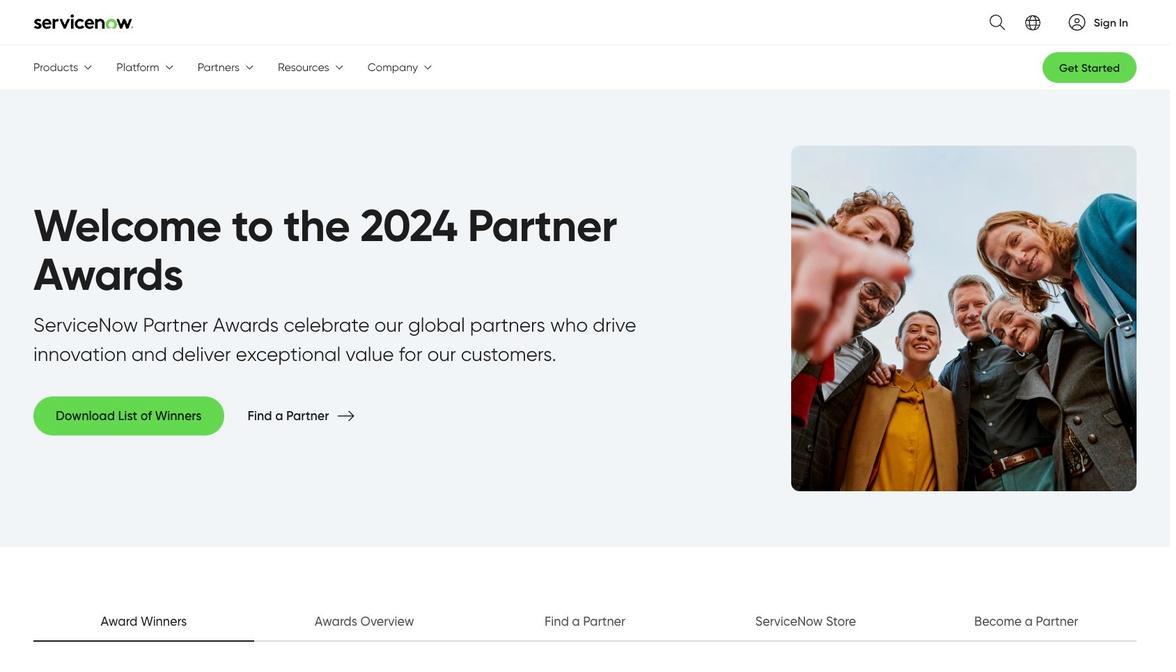 Task type: vqa. For each thing, say whether or not it's contained in the screenshot.
the top this
no



Task type: describe. For each thing, give the bounding box(es) containing it.
search image
[[982, 6, 1005, 38]]

servicenow image
[[33, 14, 134, 29]]



Task type: locate. For each thing, give the bounding box(es) containing it.
arc image
[[1069, 14, 1086, 30]]



